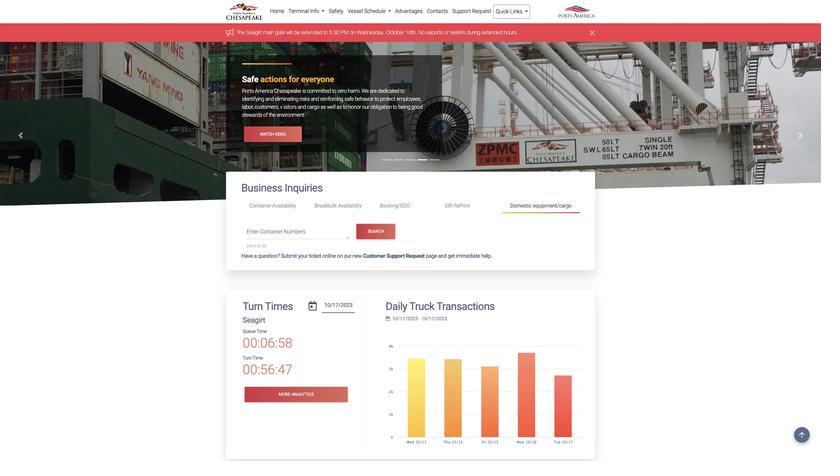 Task type: locate. For each thing, give the bounding box(es) containing it.
0 horizontal spatial our
[[344, 253, 352, 259]]

availability for container availability
[[272, 203, 296, 209]]

extended right during on the right
[[482, 29, 503, 35]]

0 vertical spatial request
[[473, 8, 492, 14]]

turn inside turn time 00:56:47
[[243, 355, 252, 361]]

0 vertical spatial on
[[350, 29, 356, 35]]

new
[[353, 253, 362, 259]]

1 vertical spatial on
[[337, 253, 343, 259]]

0 vertical spatial container
[[250, 203, 271, 209]]

safety image
[[0, 42, 822, 397]]

request left quick
[[473, 8, 492, 14]]

on right online
[[337, 253, 343, 259]]

availability
[[272, 203, 296, 209], [338, 203, 362, 209]]

seagirt up queue
[[243, 316, 266, 324]]

queue time 00:06:58
[[243, 329, 293, 351]]

none text field inside main content
[[322, 300, 355, 313]]

1 horizontal spatial as
[[337, 104, 342, 110]]

0 horizontal spatial as
[[321, 104, 326, 110]]

container availability link
[[242, 200, 307, 212]]

0 horizontal spatial request
[[406, 253, 425, 259]]

to down are
[[375, 96, 379, 102]]

0 horizontal spatial availability
[[272, 203, 296, 209]]

1 horizontal spatial our
[[363, 104, 370, 110]]

support right customer on the bottom
[[387, 253, 405, 259]]

turn up 00:56:47 at the left bottom
[[243, 355, 252, 361]]

on
[[350, 29, 356, 35], [337, 253, 343, 259]]

ticket
[[309, 253, 322, 259]]

extended
[[302, 29, 322, 35], [482, 29, 503, 35]]

our
[[363, 104, 370, 110], [344, 253, 352, 259]]

1 vertical spatial time
[[253, 355, 263, 361]]

immediate
[[457, 253, 481, 259]]

0 vertical spatial our
[[363, 104, 370, 110]]

1 vertical spatial support
[[387, 253, 405, 259]]

reprint
[[454, 203, 470, 209]]

None text field
[[322, 300, 355, 313]]

seagirt inside the seagirt main gate will be extended to 5:30 pm on wednesday, october 18th.  no exports or reefers during extended hours. alert
[[247, 29, 262, 35]]

turn up queue
[[243, 300, 263, 313]]

support up the reefers
[[453, 8, 471, 14]]

time inside turn time 00:56:47
[[253, 355, 263, 361]]

request
[[473, 8, 492, 14], [406, 253, 425, 259]]

time for 00:56:47
[[253, 355, 263, 361]]

0 horizontal spatial support
[[387, 253, 405, 259]]

to inside main content
[[257, 244, 261, 249]]

everyone
[[301, 75, 334, 84]]

turn
[[243, 300, 263, 313], [243, 355, 252, 361]]

our inside main content
[[344, 253, 352, 259]]

ports
[[242, 88, 254, 94]]

well
[[327, 104, 336, 110]]

0 vertical spatial seagirt
[[247, 29, 262, 35]]

2 availability from the left
[[338, 203, 362, 209]]

terminal info link
[[287, 5, 327, 18]]

have
[[242, 253, 253, 259]]

2 turn from the top
[[243, 355, 252, 361]]

availability inside container availability link
[[272, 203, 296, 209]]

contacts link
[[425, 5, 451, 18]]

of
[[263, 112, 268, 118]]

safety
[[329, 8, 344, 14]]

extended right be
[[302, 29, 322, 35]]

1 horizontal spatial extended
[[482, 29, 503, 35]]

will
[[287, 29, 293, 35]]

1 vertical spatial request
[[406, 253, 425, 259]]

to left 50
[[257, 244, 261, 249]]

reefers
[[451, 29, 466, 35]]

request inside the support request link
[[473, 8, 492, 14]]

and left get
[[439, 253, 447, 259]]

identifying
[[242, 96, 265, 102]]

1 horizontal spatial support
[[453, 8, 471, 14]]

eir
[[445, 203, 453, 209]]

watch video
[[260, 132, 286, 137]]

transactions
[[437, 300, 495, 313]]

and up customers,
[[266, 96, 274, 102]]

availability down business inquiries
[[272, 203, 296, 209]]

main content
[[221, 172, 601, 461]]

support
[[453, 8, 471, 14], [387, 253, 405, 259]]

on right 'pm'
[[350, 29, 356, 35]]

terminal
[[289, 8, 309, 14]]

1 horizontal spatial on
[[350, 29, 356, 35]]

the
[[269, 112, 276, 118]]

1 turn from the top
[[243, 300, 263, 313]]

our down the behavior
[[363, 104, 370, 110]]

turn times
[[243, 300, 293, 313]]

main content containing 00:06:58
[[221, 172, 601, 461]]

being
[[399, 104, 411, 110]]

10/11/2023
[[393, 316, 418, 322]]

wednesday,
[[357, 29, 385, 35]]

vessel
[[348, 8, 363, 14]]

request left page
[[406, 253, 425, 259]]

customer support request link
[[363, 253, 425, 259]]

are
[[370, 88, 377, 94]]

customer
[[363, 253, 386, 259]]

no
[[419, 29, 426, 35]]

1 availability from the left
[[272, 203, 296, 209]]

1 horizontal spatial availability
[[338, 203, 362, 209]]

customers,
[[255, 104, 279, 110]]

ports america chesapeake is committed to zero harm. we are dedicated to identifying and                         eliminating risks and reinforcing safe behavior to protect employees, labor, customers, v                         isitors and cargo as well as to honor our obligation to being good stewards of the environment.
[[242, 88, 423, 118]]

pm
[[341, 29, 349, 35]]

time right queue
[[257, 329, 267, 334]]

0 vertical spatial turn
[[243, 300, 263, 313]]

to
[[324, 29, 328, 35], [332, 88, 337, 94], [401, 88, 405, 94], [375, 96, 379, 102], [343, 104, 348, 110], [393, 104, 398, 110], [257, 244, 261, 249]]

00:56:47
[[243, 362, 293, 378]]

advantages
[[396, 8, 423, 14]]

main
[[264, 29, 274, 35]]

calendar day image
[[309, 301, 317, 311]]

container up 50
[[260, 229, 283, 235]]

close image
[[591, 29, 596, 37]]

safe actions for everyone
[[242, 75, 334, 84]]

1 vertical spatial turn
[[243, 355, 252, 361]]

1 as from the left
[[321, 104, 326, 110]]

booking/edo
[[380, 203, 410, 209]]

to left being
[[393, 104, 398, 110]]

vessel schedule
[[348, 8, 387, 14]]

to left 5:30
[[324, 29, 328, 35]]

0 horizontal spatial extended
[[302, 29, 322, 35]]

v
[[280, 104, 283, 110]]

availability right breakbulk
[[338, 203, 362, 209]]

18th.
[[406, 29, 418, 35]]

truck
[[410, 300, 435, 313]]

info
[[310, 8, 320, 14]]

get
[[448, 253, 455, 259]]

1 vertical spatial our
[[344, 253, 352, 259]]

as left well on the top
[[321, 104, 326, 110]]

inquiries
[[285, 182, 323, 194]]

availability inside breakbulk availability link
[[338, 203, 362, 209]]

our left new
[[344, 253, 352, 259]]

time up 00:56:47 at the left bottom
[[253, 355, 263, 361]]

container
[[250, 203, 271, 209], [260, 229, 283, 235]]

booking/edo link
[[372, 200, 437, 212]]

0 vertical spatial time
[[257, 329, 267, 334]]

on inside alert
[[350, 29, 356, 35]]

1 vertical spatial seagirt
[[243, 316, 266, 324]]

time inside queue time 00:06:58
[[257, 329, 267, 334]]

advantages link
[[393, 5, 425, 18]]

and
[[266, 96, 274, 102], [311, 96, 319, 102], [298, 104, 306, 110], [439, 253, 447, 259]]

container down business
[[250, 203, 271, 209]]

the
[[237, 29, 245, 35]]

as right well on the top
[[337, 104, 342, 110]]

risks
[[300, 96, 310, 102]]

october
[[387, 29, 405, 35]]

turn for turn times
[[243, 300, 263, 313]]

-
[[420, 316, 421, 322]]

1 horizontal spatial request
[[473, 8, 492, 14]]

0 horizontal spatial on
[[337, 253, 343, 259]]

seagirt right the
[[247, 29, 262, 35]]

2 extended from the left
[[482, 29, 503, 35]]

seagirt inside main content
[[243, 316, 266, 324]]

to left zero
[[332, 88, 337, 94]]

00:06:58
[[243, 335, 293, 351]]

home
[[270, 8, 285, 14]]



Task type: describe. For each thing, give the bounding box(es) containing it.
breakbulk
[[315, 203, 337, 209]]

hours.
[[505, 29, 518, 35]]

more analytics link
[[245, 387, 348, 402]]

on inside main content
[[337, 253, 343, 259]]

availability for breakbulk availability
[[338, 203, 362, 209]]

chesapeake
[[274, 88, 301, 94]]

0 vertical spatial support
[[453, 8, 471, 14]]

domestic
[[511, 203, 532, 209]]

honor
[[349, 104, 361, 110]]

help.
[[482, 253, 492, 259]]

quick links link
[[494, 5, 531, 19]]

more
[[279, 392, 291, 397]]

time for 00:06:58
[[257, 329, 267, 334]]

enter
[[247, 229, 259, 235]]

a
[[254, 253, 257, 259]]

environment.
[[277, 112, 305, 118]]

support inside main content
[[387, 253, 405, 259]]

harm.
[[348, 88, 361, 94]]

submit
[[281, 253, 297, 259]]

equipment/cargo
[[533, 203, 572, 209]]

or
[[445, 29, 449, 35]]

quick links
[[496, 8, 524, 15]]

breakbulk availability
[[315, 203, 362, 209]]

committed
[[307, 88, 331, 94]]

to up employees,
[[401, 88, 405, 94]]

and inside main content
[[439, 253, 447, 259]]

reinforcing
[[321, 96, 344, 102]]

protect
[[380, 96, 396, 102]]

exports
[[427, 29, 443, 35]]

contacts
[[427, 8, 448, 14]]

watch video link
[[244, 127, 302, 142]]

and up cargo
[[311, 96, 319, 102]]

turn for turn time 00:56:47
[[243, 355, 252, 361]]

50
[[262, 244, 267, 249]]

dedicated
[[378, 88, 400, 94]]

is
[[302, 88, 306, 94]]

we
[[362, 88, 369, 94]]

domestic equipment/cargo
[[511, 203, 572, 209]]

limit
[[247, 244, 256, 249]]

eir reprint
[[445, 203, 470, 209]]

business inquiries
[[242, 182, 323, 194]]

be
[[295, 29, 300, 35]]

video
[[275, 132, 286, 137]]

cargo
[[307, 104, 320, 110]]

obligation
[[371, 104, 392, 110]]

the seagirt main gate will be extended to 5:30 pm on wednesday, october 18th.  no exports or reefers during extended hours. alert
[[0, 23, 822, 42]]

terminal info
[[289, 8, 321, 14]]

gate
[[276, 29, 285, 35]]

safe
[[242, 75, 259, 84]]

our inside ports america chesapeake is committed to zero harm. we are dedicated to identifying and                         eliminating risks and reinforcing safe behavior to protect employees, labor, customers, v                         isitors and cargo as well as to honor our obligation to being good stewards of the environment.
[[363, 104, 370, 110]]

limit to 50
[[247, 244, 267, 249]]

good
[[412, 104, 423, 110]]

home link
[[268, 5, 287, 18]]

request inside main content
[[406, 253, 425, 259]]

Enter Container Numbers text field
[[247, 228, 350, 239]]

bullhorn image
[[226, 29, 237, 36]]

1 vertical spatial container
[[260, 229, 283, 235]]

more analytics
[[279, 392, 314, 397]]

support request link
[[451, 5, 494, 18]]

zero
[[338, 88, 347, 94]]

america
[[255, 88, 273, 94]]

1 extended from the left
[[302, 29, 322, 35]]

page
[[426, 253, 437, 259]]

quick
[[496, 8, 509, 15]]

isitors
[[284, 104, 297, 110]]

container availability
[[250, 203, 296, 209]]

links
[[511, 8, 523, 15]]

eliminating
[[275, 96, 299, 102]]

times
[[265, 300, 293, 313]]

search
[[368, 229, 384, 234]]

go to top image
[[795, 427, 811, 443]]

watch
[[260, 132, 274, 137]]

5:30
[[330, 29, 340, 35]]

daily truck transactions
[[386, 300, 495, 313]]

domestic equipment/cargo link
[[503, 200, 580, 213]]

question?
[[258, 253, 280, 259]]

online
[[323, 253, 336, 259]]

eir reprint link
[[437, 200, 503, 212]]

to inside alert
[[324, 29, 328, 35]]

safe
[[345, 96, 354, 102]]

behavior
[[355, 96, 374, 102]]

analytics
[[292, 392, 314, 397]]

10/17/2023
[[422, 316, 448, 322]]

actions
[[261, 75, 287, 84]]

to down safe on the top left of the page
[[343, 104, 348, 110]]

enter container numbers
[[247, 229, 306, 235]]

labor,
[[242, 104, 254, 110]]

10/11/2023 - 10/17/2023
[[393, 316, 448, 322]]

queue
[[243, 329, 256, 334]]

safety link
[[327, 5, 346, 18]]

2 as from the left
[[337, 104, 342, 110]]

calendar week image
[[386, 316, 390, 321]]

during
[[467, 29, 481, 35]]

turn time 00:56:47
[[243, 355, 293, 378]]

stewards
[[242, 112, 262, 118]]

and down the risks
[[298, 104, 306, 110]]



Task type: vqa. For each thing, say whether or not it's contained in the screenshot.
The Home
yes



